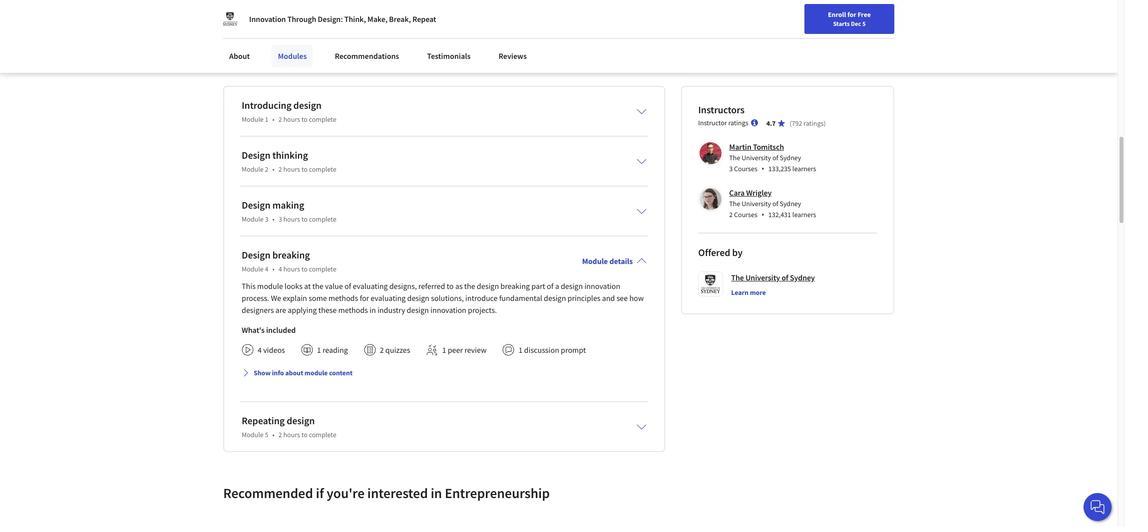 Task type: locate. For each thing, give the bounding box(es) containing it.
design for design breaking
[[242, 249, 271, 261]]

design making module 3 • 3 hours to complete
[[242, 199, 337, 224]]

methods down value
[[329, 293, 358, 303]]

become up people
[[274, 31, 300, 40]]

hours
[[284, 115, 300, 124], [284, 165, 300, 174], [284, 215, 300, 224], [284, 265, 300, 274], [284, 431, 300, 440]]

5 down repeating
[[265, 431, 269, 440]]

methods right these
[[338, 305, 368, 315]]

1 left discussion
[[519, 345, 523, 355]]

• for design thinking
[[273, 165, 275, 174]]

2 with from the left
[[372, 41, 386, 51]]

value
[[325, 281, 343, 291]]

1 horizontal spatial innovation
[[585, 281, 621, 291]]

courses down cara wrigley 'link' on the right of page
[[734, 210, 758, 219]]

2 inside cara wrigley the university of sydney 2 courses • 132,431 learners
[[730, 210, 733, 219]]

complete inside design thinking module 2 • 2 hours to complete
[[309, 165, 337, 174]]

0 vertical spatial in
[[370, 305, 376, 315]]

we
[[271, 293, 281, 303]]

design up 'this'
[[242, 249, 271, 261]]

complete inside repeating design module 5 • 2 hours to complete
[[309, 431, 337, 440]]

design up "failure."
[[472, 31, 495, 40]]

design
[[278, 20, 299, 30], [294, 99, 322, 111], [477, 281, 499, 291], [561, 281, 583, 291], [407, 293, 430, 303], [544, 293, 566, 303], [407, 305, 429, 315], [287, 415, 315, 427]]

content
[[329, 369, 353, 378]]

sydney inside cara wrigley the university of sydney 2 courses • 132,431 learners
[[780, 199, 802, 208]]

1 complete from the top
[[309, 115, 337, 124]]

learners right 132,431 at the top right
[[793, 210, 817, 219]]

the left concerns
[[470, 20, 481, 30]]

2 up design making module 3 • 3 hours to complete at the left top of page
[[265, 165, 269, 174]]

5 right dec
[[863, 19, 866, 27]]

the down pathway
[[314, 41, 324, 51]]

1
[[265, 115, 269, 124], [317, 345, 321, 355], [442, 345, 446, 355], [519, 345, 523, 355]]

a down singular,
[[537, 31, 541, 40]]

this
[[242, 281, 256, 291]]

of
[[270, 20, 276, 30], [514, 20, 520, 30], [773, 153, 779, 162], [773, 199, 779, 208], [782, 273, 789, 283], [345, 281, 351, 291], [547, 281, 554, 291]]

2 horizontal spatial for
[[848, 10, 857, 19]]

0 horizontal spatial in
[[370, 305, 376, 315]]

1 horizontal spatial 5
[[863, 19, 866, 27]]

people
[[274, 41, 296, 51]]

a up the becoming
[[522, 20, 526, 30]]

the evolution of design has seen it become a discipline no longer limited to the concerns of a singular, specific domain and develop to become a pathway for solving complex, nonlinear problems. design is becoming a capability-enhancing skill, equipping people with the ability to deal with uncertainty, complexity and failure.
[[223, 20, 612, 51]]

courses inside cara wrigley the university of sydney 2 courses • 132,431 learners
[[734, 210, 758, 219]]

module inside design breaking module 4 • 4 hours to complete
[[242, 265, 264, 274]]

module for design thinking
[[242, 165, 264, 174]]

2 down repeating
[[279, 431, 282, 440]]

tomitsch
[[753, 142, 784, 152]]

for up dec
[[848, 10, 857, 19]]

with down the complex,
[[372, 41, 386, 51]]

3 complete from the top
[[309, 215, 337, 224]]

1 vertical spatial in
[[431, 484, 442, 502]]

reviews link
[[493, 45, 533, 67]]

design for design thinking
[[242, 149, 271, 161]]

0 horizontal spatial module
[[257, 281, 283, 291]]

0 vertical spatial university
[[742, 153, 771, 162]]

hours inside design thinking module 2 • 2 hours to complete
[[284, 165, 300, 174]]

design
[[472, 31, 495, 40], [242, 149, 271, 161], [242, 199, 271, 211], [242, 249, 271, 261]]

0 horizontal spatial ratings
[[729, 118, 749, 127]]

• inside repeating design module 5 • 2 hours to complete
[[273, 431, 275, 440]]

complex,
[[373, 31, 402, 40]]

are
[[276, 305, 286, 315]]

ratings right 792
[[804, 119, 824, 128]]

• down thinking
[[273, 165, 275, 174]]

1 horizontal spatial and
[[465, 41, 478, 51]]

2 vertical spatial for
[[360, 293, 369, 303]]

ability
[[326, 41, 346, 51]]

hours down thinking
[[284, 165, 300, 174]]

courses for cara
[[734, 210, 758, 219]]

4 hours from the top
[[284, 265, 300, 274]]

breaking up the looks
[[272, 249, 310, 261]]

2 horizontal spatial and
[[602, 293, 615, 303]]

5 complete from the top
[[309, 431, 337, 440]]

designers
[[242, 305, 274, 315]]

1 vertical spatial evaluating
[[371, 293, 406, 303]]

0 horizontal spatial 5
[[265, 431, 269, 440]]

1 down introducing
[[265, 115, 269, 124]]

hours down repeating
[[284, 431, 300, 440]]

ratings down instructors
[[729, 118, 749, 127]]

132,431
[[769, 210, 791, 219]]

• inside design making module 3 • 3 hours to complete
[[273, 215, 275, 224]]

1 vertical spatial breaking
[[501, 281, 530, 291]]

evolution
[[237, 20, 268, 30]]

module inside design making module 3 • 3 hours to complete
[[242, 215, 264, 224]]

module up we
[[257, 281, 283, 291]]

the up learn
[[732, 273, 744, 283]]

2 down cara
[[730, 210, 733, 219]]

show
[[254, 369, 271, 378]]

module inside design thinking module 2 • 2 hours to complete
[[242, 165, 264, 174]]

3 hours from the top
[[284, 215, 300, 224]]

1 inside introducing design module 1 • 2 hours to complete
[[265, 115, 269, 124]]

4.7
[[767, 119, 776, 128]]

innovation up principles
[[585, 281, 621, 291]]

what's
[[242, 325, 265, 335]]

university
[[742, 153, 771, 162], [742, 199, 771, 208], [746, 273, 780, 283]]

cara wrigley link
[[730, 188, 772, 198]]

design inside design thinking module 2 • 2 hours to complete
[[242, 149, 271, 161]]

0 horizontal spatial more
[[243, 59, 261, 69]]

process.
[[242, 293, 269, 303]]

the university of sydney image
[[223, 12, 237, 26]]

a down has on the left top of the page
[[302, 31, 306, 40]]

design up principles
[[561, 281, 583, 291]]

learners inside cara wrigley the university of sydney 2 courses • 132,431 learners
[[793, 210, 817, 219]]

in right interested at the left of the page
[[431, 484, 442, 502]]

innovation through design: think, make, break, repeat
[[249, 14, 436, 24]]

solutions,
[[431, 293, 464, 303]]

fundamental
[[499, 293, 543, 303]]

sydney inside martin tomitsch the university of sydney 3 courses • 133,235 learners
[[780, 153, 802, 162]]

governments
[[228, 5, 273, 15]]

• inside design breaking module 4 • 4 hours to complete
[[273, 265, 275, 274]]

module right about
[[305, 369, 328, 378]]

hours for introducing design
[[284, 115, 300, 124]]

by
[[733, 246, 743, 259]]

to inside repeating design module 5 • 2 hours to complete
[[302, 431, 308, 440]]

design down part at left bottom
[[544, 293, 566, 303]]

1 vertical spatial courses
[[734, 210, 758, 219]]

design left thinking
[[242, 149, 271, 161]]

1 horizontal spatial with
[[372, 41, 386, 51]]

2 inside repeating design module 5 • 2 hours to complete
[[279, 431, 282, 440]]

0 vertical spatial sydney
[[780, 153, 802, 162]]

2 vertical spatial and
[[602, 293, 615, 303]]

1 vertical spatial for
[[337, 31, 347, 40]]

1 vertical spatial university
[[742, 199, 771, 208]]

1 courses from the top
[[734, 164, 758, 173]]

0 vertical spatial learners
[[793, 164, 817, 173]]

2 quizzes
[[380, 345, 410, 355]]

learners inside martin tomitsch the university of sydney 3 courses • 133,235 learners
[[793, 164, 817, 173]]

• inside design thinking module 2 • 2 hours to complete
[[273, 165, 275, 174]]

design right introducing
[[294, 99, 322, 111]]

1 vertical spatial more
[[750, 288, 766, 297]]

explain
[[283, 293, 307, 303]]

breaking up fundamental
[[501, 281, 530, 291]]

university down wrigley
[[742, 199, 771, 208]]

design left has on the left top of the page
[[278, 20, 299, 30]]

complete inside design making module 3 • 3 hours to complete
[[309, 215, 337, 224]]

design left making
[[242, 199, 271, 211]]

3 down making
[[279, 215, 282, 224]]

1 horizontal spatial for
[[360, 293, 369, 303]]

1 learners from the top
[[793, 164, 817, 173]]

hours inside design making module 3 • 3 hours to complete
[[284, 215, 300, 224]]

hours down introducing
[[284, 115, 300, 124]]

more right learn
[[750, 288, 766, 297]]

0 vertical spatial and
[[223, 31, 236, 40]]

about
[[229, 51, 250, 61]]

university for tomitsch
[[742, 153, 771, 162]]

• down making
[[273, 215, 275, 224]]

2 courses from the top
[[734, 210, 758, 219]]

and left "failure."
[[465, 41, 478, 51]]

martin
[[730, 142, 752, 152]]

0 vertical spatial breaking
[[272, 249, 310, 261]]

0 vertical spatial for
[[848, 10, 857, 19]]

0 vertical spatial courses
[[734, 164, 758, 173]]

with up modules
[[298, 41, 312, 51]]

2 vertical spatial university
[[746, 273, 780, 283]]

the right at on the left bottom of the page
[[313, 281, 324, 291]]

0 vertical spatial module
[[257, 281, 283, 291]]

3
[[730, 164, 733, 173], [265, 215, 269, 224], [279, 215, 282, 224]]

module inside dropdown button
[[305, 369, 328, 378]]

recommended if you're interested in entrepreneurship
[[223, 484, 550, 502]]

module for design making
[[242, 215, 264, 224]]

for
[[848, 10, 857, 19], [337, 31, 347, 40], [360, 293, 369, 303]]

1 horizontal spatial module
[[305, 369, 328, 378]]

module inside repeating design module 5 • 2 hours to complete
[[242, 431, 264, 440]]

skill,
[[223, 41, 237, 51]]

learners right 133,235
[[793, 164, 817, 173]]

review
[[465, 345, 487, 355]]

0 horizontal spatial innovation
[[431, 305, 467, 315]]

• inside martin tomitsch the university of sydney 3 courses • 133,235 learners
[[762, 163, 765, 174]]

find your new career
[[841, 31, 903, 40]]

hours up the looks
[[284, 265, 300, 274]]

is
[[496, 31, 501, 40]]

1 reading
[[317, 345, 348, 355]]

• for repeating design
[[273, 431, 275, 440]]

university up "learn more" button
[[746, 273, 780, 283]]

some
[[309, 293, 327, 303]]

the
[[470, 20, 481, 30], [314, 41, 324, 51], [313, 281, 324, 291], [464, 281, 475, 291]]

2 horizontal spatial 3
[[730, 164, 733, 173]]

show info about module content
[[254, 369, 353, 378]]

breaking inside this module looks at the value of evaluating designs, referred to as the design breaking part of a design innovation process. we explain some methods for evaluating design solutions, introduce fundamental design principles and see how designers are applying these methods in industry design innovation projects.
[[501, 281, 530, 291]]

hours inside repeating design module 5 • 2 hours to complete
[[284, 431, 300, 440]]

this module looks at the value of evaluating designs, referred to as the design breaking part of a design innovation process. we explain some methods for evaluating design solutions, introduce fundamental design principles and see how designers are applying these methods in industry design innovation projects.
[[242, 281, 644, 315]]

hours for design breaking
[[284, 265, 300, 274]]

0 vertical spatial 5
[[863, 19, 866, 27]]

the inside martin tomitsch the university of sydney 3 courses • 133,235 learners
[[730, 153, 741, 162]]

• up we
[[273, 265, 275, 274]]

if
[[316, 484, 324, 502]]

1 horizontal spatial 4
[[265, 265, 269, 274]]

design for design making
[[242, 199, 271, 211]]

projects.
[[468, 305, 497, 315]]

designs,
[[390, 281, 417, 291]]

•
[[273, 115, 275, 124], [762, 163, 765, 174], [273, 165, 275, 174], [762, 209, 765, 220], [273, 215, 275, 224], [273, 265, 275, 274], [273, 431, 275, 440]]

courses inside martin tomitsch the university of sydney 3 courses • 133,235 learners
[[734, 164, 758, 173]]

specific
[[557, 20, 582, 30]]

in left industry
[[370, 305, 376, 315]]

1 horizontal spatial become
[[338, 20, 364, 30]]

• left 133,235
[[762, 163, 765, 174]]

university down martin tomitsch link
[[742, 153, 771, 162]]

hours down making
[[284, 215, 300, 224]]

1 left peer
[[442, 345, 446, 355]]

referred
[[419, 281, 445, 291]]

nonlinear
[[404, 31, 436, 40]]

the right the as
[[464, 281, 475, 291]]

repeating
[[242, 415, 285, 427]]

1 hours from the top
[[284, 115, 300, 124]]

module inside introducing design module 1 • 2 hours to complete
[[242, 115, 264, 124]]

new
[[870, 31, 883, 40]]

limited
[[437, 20, 460, 30]]

0 horizontal spatial breaking
[[272, 249, 310, 261]]

module for repeating design
[[242, 431, 264, 440]]

enroll
[[828, 10, 847, 19]]

a right part at left bottom
[[555, 281, 559, 291]]

the down for
[[223, 20, 235, 30]]

become up solving
[[338, 20, 364, 30]]

and inside this module looks at the value of evaluating designs, referred to as the design breaking part of a design innovation process. we explain some methods for evaluating design solutions, introduce fundamental design principles and see how designers are applying these methods in industry design innovation projects.
[[602, 293, 615, 303]]

2 down introducing
[[279, 115, 282, 124]]

• down repeating
[[273, 431, 275, 440]]

free
[[858, 10, 871, 19]]

• down introducing
[[273, 115, 275, 124]]

2 complete from the top
[[309, 165, 337, 174]]

courses for martin
[[734, 164, 758, 173]]

design right repeating
[[287, 415, 315, 427]]

4
[[265, 265, 269, 274], [279, 265, 282, 274], [258, 345, 262, 355]]

• inside introducing design module 1 • 2 hours to complete
[[273, 115, 275, 124]]

module inside this module looks at the value of evaluating designs, referred to as the design breaking part of a design innovation process. we explain some methods for evaluating design solutions, introduce fundamental design principles and see how designers are applying these methods in industry design innovation projects.
[[257, 281, 283, 291]]

3 inside martin tomitsch the university of sydney 3 courses • 133,235 learners
[[730, 164, 733, 173]]

failure.
[[480, 41, 502, 51]]

hours inside design breaking module 4 • 4 hours to complete
[[284, 265, 300, 274]]

enhancing
[[576, 31, 610, 40]]

0 horizontal spatial for
[[337, 31, 347, 40]]

courses down "martin"
[[734, 164, 758, 173]]

for up ability
[[337, 31, 347, 40]]

design inside design breaking module 4 • 4 hours to complete
[[242, 249, 271, 261]]

to inside introducing design module 1 • 2 hours to complete
[[302, 115, 308, 124]]

university inside martin tomitsch the university of sydney 3 courses • 133,235 learners
[[742, 153, 771, 162]]

1 vertical spatial methods
[[338, 305, 368, 315]]

1 horizontal spatial more
[[750, 288, 766, 297]]

1 horizontal spatial ratings
[[804, 119, 824, 128]]

• for introducing design
[[273, 115, 275, 124]]

module
[[242, 115, 264, 124], [242, 165, 264, 174], [242, 215, 264, 224], [582, 256, 608, 266], [242, 265, 264, 274], [242, 431, 264, 440]]

recommended
[[223, 484, 313, 502]]

3 down "martin"
[[730, 164, 733, 173]]

3 up design breaking module 4 • 4 hours to complete
[[265, 215, 269, 224]]

1 for 1 discussion prompt
[[519, 345, 523, 355]]

0 horizontal spatial 4
[[258, 345, 262, 355]]

for inside enroll for free starts dec 5
[[848, 10, 857, 19]]

university inside cara wrigley the university of sydney 2 courses • 132,431 learners
[[742, 199, 771, 208]]

1 horizontal spatial breaking
[[501, 281, 530, 291]]

sydney for tomitsch
[[780, 153, 802, 162]]

1 vertical spatial module
[[305, 369, 328, 378]]

complete inside design breaking module 4 • 4 hours to complete
[[309, 265, 337, 274]]

peer
[[448, 345, 463, 355]]

0 horizontal spatial 3
[[265, 215, 269, 224]]

• for design making
[[273, 215, 275, 224]]

martin tomitsch the university of sydney 3 courses • 133,235 learners
[[730, 142, 817, 174]]

hours inside introducing design module 1 • 2 hours to complete
[[284, 115, 300, 124]]

1 vertical spatial 5
[[265, 431, 269, 440]]

2 horizontal spatial 4
[[279, 265, 282, 274]]

university for wrigley
[[742, 199, 771, 208]]

breaking
[[272, 249, 310, 261], [501, 281, 530, 291]]

the down cara
[[730, 199, 741, 208]]

for right some
[[360, 293, 369, 303]]

hours for design making
[[284, 215, 300, 224]]

innovation down the solutions,
[[431, 305, 467, 315]]

2 hours from the top
[[284, 165, 300, 174]]

4 up we
[[279, 265, 282, 274]]

design inside design making module 3 • 3 hours to complete
[[242, 199, 271, 211]]

4 complete from the top
[[309, 265, 337, 274]]

become
[[338, 20, 364, 30], [274, 31, 300, 40]]

the down "martin"
[[730, 153, 741, 162]]

repeating design module 5 • 2 hours to complete
[[242, 415, 337, 440]]

learners for wrigley
[[793, 210, 817, 219]]

innovation
[[249, 14, 286, 24]]

how
[[630, 293, 644, 303]]

hours for design thinking
[[284, 165, 300, 174]]

None search field
[[142, 26, 382, 46]]

modules link
[[272, 45, 313, 67]]

martin tomitsch link
[[730, 142, 784, 152]]

2 learners from the top
[[793, 210, 817, 219]]

complete inside introducing design module 1 • 2 hours to complete
[[309, 115, 337, 124]]

4 left videos
[[258, 345, 262, 355]]

and left see
[[602, 293, 615, 303]]

to inside this module looks at the value of evaluating designs, referred to as the design breaking part of a design innovation process. we explain some methods for evaluating design solutions, introduce fundamental design principles and see how designers are applying these methods in industry design innovation projects.
[[447, 281, 454, 291]]

sydney
[[780, 153, 802, 162], [780, 199, 802, 208], [790, 273, 815, 283]]

1 vertical spatial become
[[274, 31, 300, 40]]

0 horizontal spatial with
[[298, 41, 312, 51]]

1 vertical spatial sydney
[[780, 199, 802, 208]]

2 down thinking
[[279, 165, 282, 174]]

learners for tomitsch
[[793, 164, 817, 173]]

industry
[[378, 305, 405, 315]]

• left 132,431 at the top right
[[762, 209, 765, 220]]

4 videos
[[258, 345, 285, 355]]

1 horizontal spatial in
[[431, 484, 442, 502]]

4 up the 'process.'
[[265, 265, 269, 274]]

1 left reading at the left bottom of page
[[317, 345, 321, 355]]

more for read more
[[243, 59, 261, 69]]

0 vertical spatial more
[[243, 59, 261, 69]]

and up skill,
[[223, 31, 236, 40]]

domain
[[583, 20, 608, 30]]

ratings
[[729, 118, 749, 127], [804, 119, 824, 128]]

0 vertical spatial become
[[338, 20, 364, 30]]

more down equipping
[[243, 59, 261, 69]]

5 hours from the top
[[284, 431, 300, 440]]

develop
[[238, 31, 264, 40]]

1 vertical spatial learners
[[793, 210, 817, 219]]



Task type: vqa. For each thing, say whether or not it's contained in the screenshot.
Sydney in the Martin Tomitsch The University Of Sydney 3 Courses • 133,235 Learners
yes



Task type: describe. For each thing, give the bounding box(es) containing it.
dec
[[851, 19, 862, 27]]

problems.
[[437, 31, 470, 40]]

cara wrigley image
[[700, 188, 722, 210]]

sydney for wrigley
[[780, 199, 802, 208]]

for inside this module looks at the value of evaluating designs, referred to as the design breaking part of a design innovation process. we explain some methods for evaluating design solutions, introduce fundamental design principles and see how designers are applying these methods in industry design innovation projects.
[[360, 293, 369, 303]]

cara
[[730, 188, 745, 198]]

of inside cara wrigley the university of sydney 2 courses • 132,431 learners
[[773, 199, 779, 208]]

5 inside repeating design module 5 • 2 hours to complete
[[265, 431, 269, 440]]

a up solving
[[366, 20, 370, 30]]

thinking
[[272, 149, 308, 161]]

a inside this module looks at the value of evaluating designs, referred to as the design breaking part of a design innovation process. we explain some methods for evaluating design solutions, introduce fundamental design principles and see how designers are applying these methods in industry design innovation projects.
[[555, 281, 559, 291]]

discipline
[[372, 20, 402, 30]]

principles
[[568, 293, 601, 303]]

module for introducing design
[[242, 115, 264, 124]]

• inside cara wrigley the university of sydney 2 courses • 132,431 learners
[[762, 209, 765, 220]]

entrepreneurship
[[445, 484, 550, 502]]

the inside the evolution of design has seen it become a discipline no longer limited to the concerns of a singular, specific domain and develop to become a pathway for solving complex, nonlinear problems. design is becoming a capability-enhancing skill, equipping people with the ability to deal with uncertainty, complexity and failure.
[[223, 20, 235, 30]]

the university of sydney
[[732, 273, 815, 283]]

• for design breaking
[[273, 265, 275, 274]]

becoming
[[503, 31, 535, 40]]

design up introduce
[[477, 281, 499, 291]]

wrigley
[[747, 188, 772, 198]]

learn more
[[732, 288, 766, 297]]

pathway
[[308, 31, 335, 40]]

details
[[610, 256, 633, 266]]

show info about module content button
[[238, 364, 357, 382]]

cara wrigley the university of sydney 2 courses • 132,431 learners
[[730, 188, 817, 220]]

your
[[855, 31, 868, 40]]

info
[[272, 369, 284, 378]]

you're
[[327, 484, 365, 502]]

( 792 ratings )
[[790, 119, 826, 128]]

uncertainty,
[[388, 41, 426, 51]]

concerns
[[482, 20, 512, 30]]

complete for design making
[[309, 215, 337, 224]]

make,
[[368, 14, 388, 24]]

deal
[[356, 41, 370, 51]]

equipping
[[239, 41, 272, 51]]

what's included
[[242, 325, 296, 335]]

has
[[301, 20, 313, 30]]

introducing design module 1 • 2 hours to complete
[[242, 99, 337, 124]]

2 vertical spatial sydney
[[790, 273, 815, 283]]

repeat
[[413, 14, 436, 24]]

5 inside enroll for free starts dec 5
[[863, 19, 866, 27]]

design breaking module 4 • 4 hours to complete
[[242, 249, 337, 274]]

)
[[824, 119, 826, 128]]

martin tomitsch image
[[700, 142, 722, 164]]

discussion
[[524, 345, 560, 355]]

1 with from the left
[[298, 41, 312, 51]]

to inside design making module 3 • 3 hours to complete
[[302, 215, 308, 224]]

complete for design thinking
[[309, 165, 337, 174]]

about link
[[223, 45, 256, 67]]

1 discussion prompt
[[519, 345, 586, 355]]

design inside the evolution of design has seen it become a discipline no longer limited to the concerns of a singular, specific domain and develop to become a pathway for solving complex, nonlinear problems. design is becoming a capability-enhancing skill, equipping people with the ability to deal with uncertainty, complexity and failure.
[[472, 31, 495, 40]]

0 vertical spatial methods
[[329, 293, 358, 303]]

792
[[792, 119, 803, 128]]

read more button
[[223, 59, 261, 69]]

1 for 1 reading
[[317, 345, 321, 355]]

find your new career link
[[836, 30, 908, 42]]

module details
[[582, 256, 633, 266]]

0 vertical spatial innovation
[[585, 281, 621, 291]]

in inside this module looks at the value of evaluating designs, referred to as the design breaking part of a design innovation process. we explain some methods for evaluating design solutions, introduce fundamental design principles and see how designers are applying these methods in industry design innovation projects.
[[370, 305, 376, 315]]

offered
[[699, 246, 731, 259]]

to inside design breaking module 4 • 4 hours to complete
[[302, 265, 308, 274]]

1 vertical spatial and
[[465, 41, 478, 51]]

more for learn more
[[750, 288, 766, 297]]

breaking inside design breaking module 4 • 4 hours to complete
[[272, 249, 310, 261]]

0 horizontal spatial become
[[274, 31, 300, 40]]

0 horizontal spatial and
[[223, 31, 236, 40]]

these
[[319, 305, 337, 315]]

chat with us image
[[1090, 500, 1106, 516]]

design down the referred
[[407, 293, 430, 303]]

quizzes
[[386, 345, 410, 355]]

complete for introducing design
[[309, 115, 337, 124]]

hours for repeating design
[[284, 431, 300, 440]]

the inside cara wrigley the university of sydney 2 courses • 132,431 learners
[[730, 199, 741, 208]]

reviews
[[499, 51, 527, 61]]

for governments
[[216, 5, 273, 15]]

of inside martin tomitsch the university of sydney 3 courses • 133,235 learners
[[773, 153, 779, 162]]

2 inside introducing design module 1 • 2 hours to complete
[[279, 115, 282, 124]]

making
[[272, 199, 304, 211]]

design inside repeating design module 5 • 2 hours to complete
[[287, 415, 315, 427]]

videos
[[263, 345, 285, 355]]

module for design breaking
[[242, 265, 264, 274]]

as
[[455, 281, 463, 291]]

looks
[[285, 281, 303, 291]]

0 vertical spatial evaluating
[[353, 281, 388, 291]]

solving
[[348, 31, 371, 40]]

for inside the evolution of design has seen it become a discipline no longer limited to the concerns of a singular, specific domain and develop to become a pathway for solving complex, nonlinear problems. design is becoming a capability-enhancing skill, equipping people with the ability to deal with uncertainty, complexity and failure.
[[337, 31, 347, 40]]

the university of sydney link
[[732, 272, 815, 284]]

complexity
[[428, 41, 464, 51]]

learn
[[732, 288, 749, 297]]

133,235
[[769, 164, 791, 173]]

longer
[[414, 20, 435, 30]]

learn more button
[[732, 288, 766, 298]]

break,
[[389, 14, 411, 24]]

testimonials
[[427, 51, 471, 61]]

introducing
[[242, 99, 292, 111]]

complete for repeating design
[[309, 431, 337, 440]]

design inside introducing design module 1 • 2 hours to complete
[[294, 99, 322, 111]]

design inside the evolution of design has seen it become a discipline no longer limited to the concerns of a singular, specific domain and develop to become a pathway for solving complex, nonlinear problems. design is becoming a capability-enhancing skill, equipping people with the ability to deal with uncertainty, complexity and failure.
[[278, 20, 299, 30]]

at
[[304, 281, 311, 291]]

to inside design thinking module 2 • 2 hours to complete
[[302, 165, 308, 174]]

1 for 1 peer review
[[442, 345, 446, 355]]

no
[[404, 20, 412, 30]]

complete for design breaking
[[309, 265, 337, 274]]

design thinking module 2 • 2 hours to complete
[[242, 149, 337, 174]]

seen
[[315, 20, 330, 30]]

instructor
[[699, 118, 727, 127]]

find
[[841, 31, 854, 40]]

1 horizontal spatial 3
[[279, 215, 282, 224]]

2 left quizzes
[[380, 345, 384, 355]]

modules
[[278, 51, 307, 61]]

capability-
[[543, 31, 576, 40]]

career
[[884, 31, 903, 40]]

design right industry
[[407, 305, 429, 315]]

think,
[[345, 14, 366, 24]]

for
[[216, 5, 227, 15]]

design:
[[318, 14, 343, 24]]

1 vertical spatial innovation
[[431, 305, 467, 315]]

reading
[[323, 345, 348, 355]]

recommendations
[[335, 51, 399, 61]]



